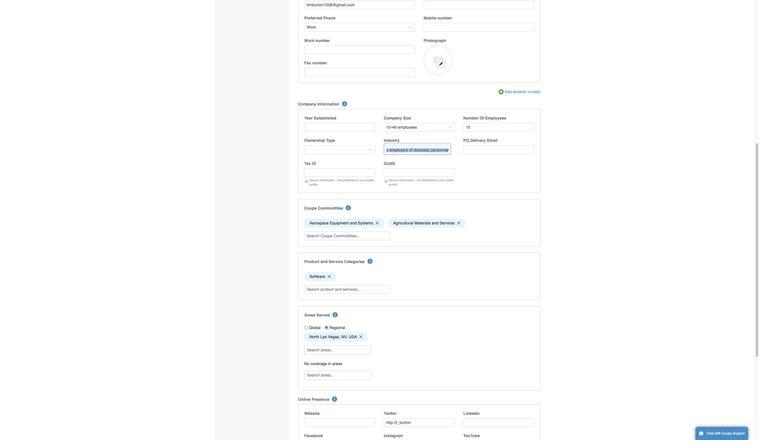 Task type: vqa. For each thing, say whether or not it's contained in the screenshot.
2nd published from left
yes



Task type: locate. For each thing, give the bounding box(es) containing it.
1 secure from the left
[[309, 179, 319, 182]]

0 horizontal spatial your
[[360, 179, 365, 182]]

0 vertical spatial coupa
[[304, 206, 317, 211]]

areas
[[332, 362, 342, 366]]

2 horizontal spatial and
[[432, 221, 438, 226]]

company size
[[384, 116, 411, 120]]

number right the mobile
[[437, 16, 452, 20]]

coupa
[[304, 206, 317, 211], [722, 432, 732, 436]]

profile for duns
[[389, 183, 397, 186]]

additional information image
[[346, 205, 351, 211], [368, 259, 373, 264], [332, 397, 337, 402]]

additional information image right served
[[333, 313, 338, 318]]

information down tax id text field
[[320, 179, 335, 182]]

1 horizontal spatial additional information image
[[346, 205, 351, 211]]

0 vertical spatial additional information image
[[342, 101, 347, 106]]

change image image
[[439, 62, 443, 66]]

Fax number text field
[[304, 68, 415, 77]]

0 vertical spatial additional information image
[[346, 205, 351, 211]]

1 vertical spatial number
[[315, 38, 330, 43]]

PO Delivery Email text field
[[463, 146, 534, 154]]

0 horizontal spatial additional information image
[[332, 397, 337, 402]]

0 vertical spatial selected list box
[[302, 218, 536, 229]]

and for materials
[[432, 221, 438, 226]]

company
[[298, 102, 316, 106], [384, 116, 402, 120]]

your down the duns text box
[[439, 179, 445, 182]]

0 horizontal spatial public
[[366, 179, 374, 182]]

2 public from the left
[[446, 179, 454, 182]]

your for duns
[[439, 179, 445, 182]]

additional information image right presence
[[332, 397, 337, 402]]

secure down the duns
[[389, 179, 399, 182]]

published down tax id text field
[[343, 179, 355, 182]]

0 horizontal spatial to
[[356, 179, 359, 182]]

2 vertical spatial number
[[312, 61, 327, 65]]

1 public from the left
[[366, 179, 374, 182]]

1 profile from the left
[[309, 183, 318, 186]]

to
[[356, 179, 359, 182], [436, 179, 438, 182]]

year established
[[304, 116, 336, 120]]

Industry text field
[[384, 146, 451, 155]]

1 horizontal spatial coupa
[[722, 432, 732, 436]]

None text field
[[304, 1, 415, 9]]

additional information image for areas served
[[333, 313, 338, 318]]

Work number text field
[[304, 46, 415, 54]]

2 selected list box from the top
[[302, 271, 536, 283]]

coupa commodities
[[304, 206, 343, 211]]

secure down id
[[309, 179, 319, 182]]

twitter
[[384, 412, 397, 416]]

presence
[[312, 398, 329, 402]]

your for tax id
[[360, 179, 365, 182]]

1 your from the left
[[360, 179, 365, 182]]

1 vertical spatial coupa
[[722, 432, 732, 436]]

served
[[317, 313, 330, 318]]

1 horizontal spatial published
[[422, 179, 435, 182]]

software
[[310, 275, 325, 279]]

selected list box containing software
[[302, 271, 536, 283]]

information down the duns text box
[[399, 179, 414, 182]]

linkedin
[[463, 412, 480, 416]]

company left size
[[384, 116, 402, 120]]

not down tax id text field
[[338, 179, 342, 182]]

tax id
[[304, 161, 316, 166]]

1 vertical spatial additional information image
[[368, 259, 373, 264]]

secure for tax id
[[309, 179, 319, 182]]

1 horizontal spatial profile
[[389, 183, 397, 186]]

information up established
[[317, 102, 339, 106]]

agricultural materials and services
[[393, 221, 455, 226]]

additional information image
[[342, 101, 347, 106], [333, 313, 338, 318]]

north
[[310, 335, 319, 340]]

secure
[[309, 179, 319, 182], [389, 179, 399, 182]]

selected list box containing aerospace equipment and systems
[[302, 218, 536, 229]]

0 vertical spatial company
[[298, 102, 316, 106]]

your down tax id text field
[[360, 179, 365, 182]]

0 horizontal spatial and
[[321, 260, 328, 264]]

0 vertical spatial number
[[437, 16, 452, 20]]

1 - from the left
[[336, 179, 337, 182]]

company up "year"
[[298, 102, 316, 106]]

fax
[[304, 61, 311, 65]]

agricultural
[[393, 221, 413, 226]]

and inside 'option'
[[432, 221, 438, 226]]

photograph
[[424, 38, 446, 43]]

0 horizontal spatial not
[[338, 179, 342, 182]]

not down the duns text box
[[417, 179, 421, 182]]

1 horizontal spatial and
[[350, 221, 357, 226]]

0 vertical spatial search areas... text field
[[305, 346, 371, 355]]

information
[[317, 102, 339, 106], [320, 179, 335, 182], [399, 179, 414, 182]]

additional information image up year established text field
[[342, 101, 347, 106]]

number
[[437, 16, 452, 20], [315, 38, 330, 43], [312, 61, 327, 65]]

public
[[366, 179, 374, 182], [446, 179, 454, 182]]

2 profile from the left
[[389, 183, 397, 186]]

type
[[326, 138, 335, 143]]

Search areas... text field
[[305, 346, 371, 355], [305, 371, 371, 380]]

chat with coupa support button
[[696, 427, 748, 441]]

not
[[338, 179, 342, 182], [417, 179, 421, 182]]

vegas,
[[328, 335, 340, 340]]

and left services
[[432, 221, 438, 226]]

and left systems
[[350, 221, 357, 226]]

1 to from the left
[[356, 179, 359, 182]]

0 horizontal spatial published
[[343, 179, 355, 182]]

tax
[[304, 161, 311, 166]]

aerospace equipment and systems
[[310, 221, 373, 226]]

your
[[360, 179, 365, 182], [439, 179, 445, 182]]

1 selected list box from the top
[[302, 218, 536, 229]]

None radio
[[325, 326, 328, 330]]

additional information image right categories
[[368, 259, 373, 264]]

2 secure information - not published to your public profile from the left
[[389, 179, 454, 186]]

2 vertical spatial additional information image
[[332, 397, 337, 402]]

- down tax id text field
[[336, 179, 337, 182]]

mobile
[[424, 16, 436, 20]]

0 horizontal spatial -
[[336, 179, 337, 182]]

las
[[320, 335, 327, 340]]

coupa inside button
[[722, 432, 732, 436]]

equipment
[[330, 221, 349, 226]]

work
[[304, 38, 314, 43]]

-
[[336, 179, 337, 182], [415, 179, 416, 182]]

coupa right with at right bottom
[[722, 432, 732, 436]]

additional information image for product and service categories
[[368, 259, 373, 264]]

coupa up aerospace
[[304, 206, 317, 211]]

selected list box for coupa commodities
[[302, 218, 536, 229]]

1 horizontal spatial to
[[436, 179, 438, 182]]

number right the work
[[315, 38, 330, 43]]

0 horizontal spatial secure information - not published to your public profile
[[309, 179, 374, 186]]

mobile number
[[424, 16, 452, 20]]

0 horizontal spatial secure
[[309, 179, 319, 182]]

secure information - not published to your public profile
[[309, 179, 374, 186], [389, 179, 454, 186]]

agricultural materials and services option
[[388, 219, 466, 228]]

add
[[505, 90, 512, 94]]

secure information - not published to your public profile down tax id text field
[[309, 179, 374, 186]]

regional
[[329, 326, 345, 330]]

secure information - not published to your public profile for duns
[[389, 179, 454, 186]]

1 horizontal spatial secure information - not published to your public profile
[[389, 179, 454, 186]]

Search Coupa Commodities... field
[[304, 232, 390, 240]]

1 vertical spatial additional information image
[[333, 313, 338, 318]]

another
[[513, 90, 527, 94]]

published
[[343, 179, 355, 182], [422, 179, 435, 182]]

2 to from the left
[[436, 179, 438, 182]]

no
[[304, 362, 309, 366]]

2 not from the left
[[417, 179, 421, 182]]

product and service categories
[[304, 260, 365, 264]]

aerospace equipment and systems option
[[304, 219, 384, 228]]

fax number
[[304, 61, 327, 65]]

2 published from the left
[[422, 179, 435, 182]]

2 your from the left
[[439, 179, 445, 182]]

commodities
[[318, 206, 343, 211]]

2 - from the left
[[415, 179, 416, 182]]

Mobile number text field
[[424, 23, 534, 32]]

LinkedIn text field
[[463, 419, 534, 427]]

1 horizontal spatial public
[[446, 179, 454, 182]]

year
[[304, 116, 313, 120]]

profile for tax id
[[309, 183, 318, 186]]

and inside option
[[350, 221, 357, 226]]

1 horizontal spatial -
[[415, 179, 416, 182]]

0 horizontal spatial company
[[298, 102, 316, 106]]

1 vertical spatial company
[[384, 116, 402, 120]]

established
[[314, 116, 336, 120]]

1 horizontal spatial secure
[[389, 179, 399, 182]]

2 secure from the left
[[389, 179, 399, 182]]

categories
[[344, 260, 365, 264]]

2 horizontal spatial additional information image
[[368, 259, 373, 264]]

chat with coupa support
[[707, 432, 745, 436]]

company for company size
[[384, 116, 402, 120]]

support
[[733, 432, 745, 436]]

additional information image up 'aerospace equipment and systems' option
[[346, 205, 351, 211]]

secure for duns
[[389, 179, 399, 182]]

areas served
[[304, 313, 330, 318]]

None radio
[[304, 326, 308, 330]]

1 horizontal spatial your
[[439, 179, 445, 182]]

1 published from the left
[[343, 179, 355, 182]]

1 not from the left
[[338, 179, 342, 182]]

profile down the duns
[[389, 183, 397, 186]]

aerospace
[[310, 221, 329, 226]]

profile
[[309, 183, 318, 186], [389, 183, 397, 186]]

ownership
[[304, 138, 325, 143]]

number right fax
[[312, 61, 327, 65]]

systems
[[358, 221, 373, 226]]

not for duns
[[417, 179, 421, 182]]

public for duns
[[446, 179, 454, 182]]

to down tax id text field
[[356, 179, 359, 182]]

search areas... text field down areas
[[305, 371, 371, 380]]

add another contact
[[505, 90, 541, 94]]

1 vertical spatial selected list box
[[302, 271, 536, 283]]

selected list box
[[302, 218, 536, 229], [302, 271, 536, 283]]

- down the duns text box
[[415, 179, 416, 182]]

and
[[350, 221, 357, 226], [432, 221, 438, 226], [321, 260, 328, 264]]

1 horizontal spatial not
[[417, 179, 421, 182]]

search areas... text field down north las vegas, nv, usa option
[[305, 346, 371, 355]]

employees
[[485, 116, 506, 120]]

1 vertical spatial search areas... text field
[[305, 371, 371, 380]]

secure information - not published to your public profile down the duns text box
[[389, 179, 454, 186]]

profile down id
[[309, 183, 318, 186]]

youtube
[[463, 434, 480, 439]]

selected areas list box
[[302, 331, 536, 343]]

in
[[328, 362, 331, 366]]

duns
[[384, 161, 395, 166]]

published down the duns text box
[[422, 179, 435, 182]]

usa
[[349, 335, 357, 340]]

software option
[[304, 273, 336, 281]]

1 horizontal spatial additional information image
[[342, 101, 347, 106]]

to down the duns text box
[[436, 179, 438, 182]]

1 secure information - not published to your public profile from the left
[[309, 179, 374, 186]]

1 horizontal spatial company
[[384, 116, 402, 120]]

services
[[440, 221, 455, 226]]

and left service
[[321, 260, 328, 264]]

0 horizontal spatial profile
[[309, 183, 318, 186]]

0 horizontal spatial additional information image
[[333, 313, 338, 318]]



Task type: describe. For each thing, give the bounding box(es) containing it.
global
[[309, 326, 321, 330]]

north las vegas, nv, usa option
[[304, 333, 368, 342]]

to for tax id
[[356, 179, 359, 182]]

areas
[[304, 313, 315, 318]]

number for fax number
[[312, 61, 327, 65]]

number for mobile number
[[437, 16, 452, 20]]

company information
[[298, 102, 339, 106]]

Number Of Employees text field
[[463, 123, 534, 132]]

Search product and services... field
[[304, 285, 390, 294]]

Website text field
[[304, 419, 375, 427]]

facebook
[[304, 434, 323, 439]]

preferred phone
[[304, 16, 335, 20]]

instagram
[[384, 434, 403, 439]]

additional information image for online presence
[[332, 397, 337, 402]]

product
[[304, 260, 319, 264]]

id
[[312, 161, 316, 166]]

website
[[304, 412, 320, 416]]

public for tax id
[[366, 179, 374, 182]]

information for tax id
[[320, 179, 335, 182]]

information for duns
[[399, 179, 414, 182]]

and for equipment
[[350, 221, 357, 226]]

online presence
[[298, 398, 329, 402]]

- for duns
[[415, 179, 416, 182]]

no coverage in areas
[[304, 362, 342, 366]]

not for tax id
[[338, 179, 342, 182]]

additional information image for coupa commodities
[[346, 205, 351, 211]]

po delivery email
[[463, 138, 498, 143]]

0 horizontal spatial coupa
[[304, 206, 317, 211]]

of
[[480, 116, 484, 120]]

delivery
[[470, 138, 486, 143]]

contact
[[528, 90, 541, 94]]

add another contact button
[[499, 89, 541, 95]]

photograph image
[[424, 46, 452, 75]]

industry
[[384, 138, 400, 143]]

secure information - not published to your public profile for tax id
[[309, 179, 374, 186]]

Tax ID text field
[[304, 169, 375, 177]]

to for duns
[[436, 179, 438, 182]]

preferred
[[304, 16, 322, 20]]

Year Established text field
[[304, 123, 375, 132]]

size
[[403, 116, 411, 120]]

work number
[[304, 38, 330, 43]]

nv,
[[341, 335, 348, 340]]

north las vegas, nv, usa
[[310, 335, 357, 340]]

published for tax id
[[343, 179, 355, 182]]

company for company information
[[298, 102, 316, 106]]

number for work number
[[315, 38, 330, 43]]

DUNS text field
[[384, 169, 455, 177]]

number
[[463, 116, 479, 120]]

service
[[329, 260, 343, 264]]

chat
[[707, 432, 714, 436]]

Twitter text field
[[384, 419, 455, 427]]

email
[[487, 138, 498, 143]]

materials
[[414, 221, 431, 226]]

additional information image for company information
[[342, 101, 347, 106]]

Role text field
[[424, 1, 534, 9]]

coverage
[[311, 362, 327, 366]]

published for duns
[[422, 179, 435, 182]]

online
[[298, 398, 310, 402]]

number of employees
[[463, 116, 506, 120]]

1 search areas... text field from the top
[[305, 346, 371, 355]]

2 search areas... text field from the top
[[305, 371, 371, 380]]

po
[[463, 138, 469, 143]]

with
[[715, 432, 721, 436]]

selected list box for product and service categories
[[302, 271, 536, 283]]

- for tax id
[[336, 179, 337, 182]]

ownership type
[[304, 138, 335, 143]]

phone
[[323, 16, 335, 20]]



